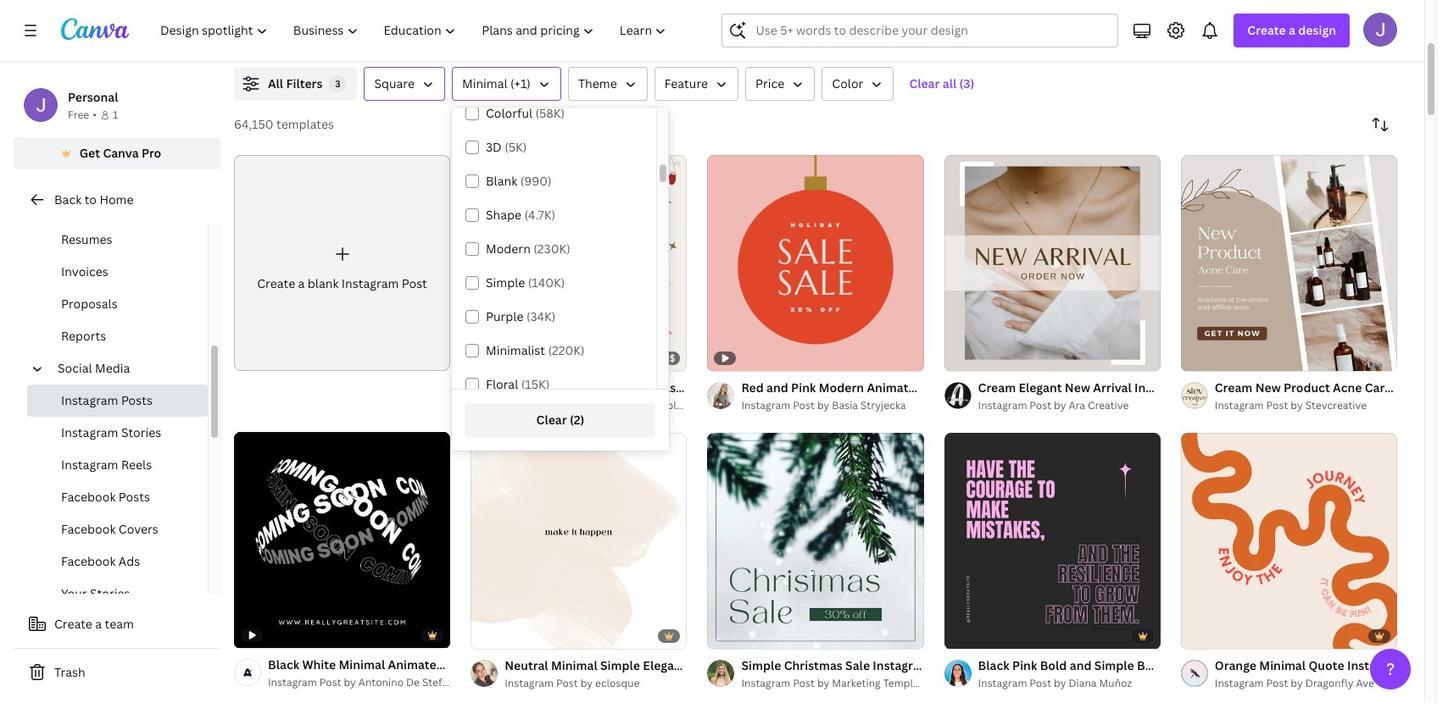 Task type: locate. For each thing, give the bounding box(es) containing it.
2 horizontal spatial sale
[[973, 380, 998, 396]]

0 horizontal spatial quote
[[689, 658, 725, 674]]

cream elegant new arrival instagram post image
[[944, 155, 1161, 372]]

clear (2) button
[[465, 404, 655, 438]]

facebook for facebook ads
[[61, 554, 116, 570]]

stories for instagram stories
[[121, 425, 161, 441]]

(2)
[[570, 412, 585, 428]]

reports link
[[27, 321, 208, 353]]

get canva pro
[[79, 145, 161, 161]]

1 horizontal spatial new
[[1255, 380, 1281, 396]]

instagra
[[1394, 380, 1437, 396]]

1 facebook from the top
[[61, 489, 116, 505]]

by inside orange minimal quote instagram post instagram post by dragonfly ave
[[1291, 677, 1303, 691]]

3 quote from the left
[[1309, 658, 1344, 674]]

1 horizontal spatial marketing
[[832, 677, 881, 691]]

2 facebook from the top
[[61, 521, 116, 538]]

1 vertical spatial pink
[[1012, 658, 1037, 674]]

trash link
[[14, 656, 220, 690]]

create inside "dropdown button"
[[1248, 22, 1286, 38]]

christmas
[[617, 380, 676, 396], [784, 658, 843, 674]]

minimal up the instagram post by antonino de stefano link
[[339, 657, 385, 674]]

1 vertical spatial stories
[[90, 586, 130, 602]]

clear for clear all (3)
[[909, 75, 940, 92]]

by down aesthetic
[[581, 399, 593, 413]]

cream elegant new arrival instagram post link
[[978, 379, 1221, 398]]

1 vertical spatial templates
[[883, 677, 934, 691]]

1 horizontal spatial christmas
[[784, 658, 843, 674]]

1 vertical spatial modern
[[819, 380, 864, 396]]

simple christmas sale instagram post link
[[741, 657, 959, 676]]

acne
[[1333, 380, 1362, 396]]

by inside black white minimal animated coming soon instagram post instagram post by antonino de stefano
[[344, 676, 356, 691]]

black inside black white minimal animated coming soon instagram post instagram post by antonino de stefano
[[268, 657, 299, 674]]

instagram inside 'cream new product acne care instagra instagram post by stevcreative'
[[1215, 399, 1264, 413]]

templates down simple christmas sale instagram post link
[[883, 677, 934, 691]]

to
[[84, 192, 97, 208]]

by down orange minimal quote instagram post link in the right bottom of the page
[[1291, 677, 1303, 691]]

white
[[302, 657, 336, 674]]

facebook for facebook posts
[[61, 489, 116, 505]]

cute
[[529, 380, 556, 396]]

0 horizontal spatial elegant
[[643, 658, 686, 674]]

by left antonino
[[344, 676, 356, 691]]

marketing inside simple christmas sale instagram post instagram post by marketing templates co.
[[832, 677, 881, 691]]

black
[[268, 657, 299, 674], [978, 658, 1010, 674]]

feature
[[664, 75, 708, 92]]

0 horizontal spatial modern
[[486, 241, 531, 257]]

elegant inside cream elegant new arrival instagram post instagram post by ara creative
[[1019, 380, 1062, 396]]

0 vertical spatial templates
[[646, 399, 697, 413]]

1 horizontal spatial modern
[[819, 380, 864, 396]]

red
[[741, 380, 764, 396]]

marketing
[[595, 399, 644, 413], [832, 677, 881, 691]]

social media
[[58, 360, 130, 376]]

0 horizontal spatial templates
[[646, 399, 697, 413]]

0 horizontal spatial clear
[[536, 412, 567, 428]]

fun cute aesthetic christmas sale instagram post instagram post by marketing templates co.
[[505, 380, 792, 413]]

pink left bold
[[1012, 658, 1037, 674]]

0 horizontal spatial pink
[[791, 380, 816, 396]]

0 vertical spatial clear
[[909, 75, 940, 92]]

facebook
[[61, 489, 116, 505], [61, 521, 116, 538], [61, 554, 116, 570]]

cream left product
[[1215, 380, 1253, 396]]

modern inside 'red and pink modern animated holiday sale instagram post instagram post by basia stryjecka'
[[819, 380, 864, 396]]

creative
[[1088, 399, 1129, 413]]

minimal left (+1)
[[462, 75, 508, 92]]

2 cream from the left
[[1215, 380, 1253, 396]]

product
[[1284, 380, 1330, 396]]

a inside button
[[95, 616, 102, 633]]

new
[[1065, 380, 1090, 396], [1255, 380, 1281, 396]]

facebook covers link
[[27, 514, 208, 546]]

a left design
[[1289, 22, 1296, 38]]

and right red
[[767, 380, 788, 396]]

2 vertical spatial create
[[54, 616, 92, 633]]

stories up the create a team button
[[90, 586, 130, 602]]

color
[[832, 75, 863, 92]]

square
[[374, 75, 415, 92]]

1 horizontal spatial cream
[[1215, 380, 1253, 396]]

2 vertical spatial a
[[95, 616, 102, 633]]

social media link
[[51, 353, 198, 385]]

instagram stories link
[[27, 417, 208, 449]]

personal
[[68, 89, 118, 105]]

0 vertical spatial pink
[[791, 380, 816, 396]]

modern down shape
[[486, 241, 531, 257]]

facebook up the facebook ads
[[61, 521, 116, 538]]

reels
[[121, 457, 152, 473]]

0 vertical spatial create
[[1248, 22, 1286, 38]]

all
[[943, 75, 957, 92]]

and up diana
[[1070, 658, 1092, 674]]

3 facebook from the top
[[61, 554, 116, 570]]

2 horizontal spatial a
[[1289, 22, 1296, 38]]

0 vertical spatial and
[[767, 380, 788, 396]]

0 vertical spatial facebook
[[61, 489, 116, 505]]

0 horizontal spatial instagram post by marketing templates co. link
[[505, 398, 715, 415]]

1 vertical spatial clear
[[536, 412, 567, 428]]

christmas inside simple christmas sale instagram post instagram post by marketing templates co.
[[784, 658, 843, 674]]

minimal inside button
[[462, 75, 508, 92]]

3d (5k)
[[486, 139, 527, 155]]

minimal up instagram post by dragonfly ave link
[[1259, 658, 1306, 674]]

resumes
[[61, 231, 112, 248]]

create inside button
[[54, 616, 92, 633]]

shape (4.7k)
[[486, 207, 555, 223]]

instagram reels
[[61, 457, 152, 473]]

3
[[335, 77, 341, 90]]

0 horizontal spatial marketing
[[595, 399, 644, 413]]

1 cream from the left
[[978, 380, 1016, 396]]

0 vertical spatial stories
[[121, 425, 161, 441]]

your stories link
[[27, 578, 208, 610]]

black inside 'black pink bold and simple business quote instagram post instagram post by diana muñoz'
[[978, 658, 1010, 674]]

facebook ads
[[61, 554, 140, 570]]

new left product
[[1255, 380, 1281, 396]]

animated inside 'red and pink modern animated holiday sale instagram post instagram post by basia stryjecka'
[[867, 380, 923, 396]]

co. inside simple christmas sale instagram post instagram post by marketing templates co.
[[936, 677, 952, 691]]

business
[[1137, 658, 1188, 674]]

1 horizontal spatial instagram post by marketing templates co. link
[[741, 676, 952, 693]]

2 quote from the left
[[1191, 658, 1227, 674]]

team
[[105, 616, 134, 633]]

posts down social media link
[[121, 393, 153, 409]]

0 horizontal spatial create
[[54, 616, 92, 633]]

1 vertical spatial create
[[257, 275, 295, 291]]

de
[[406, 676, 420, 691]]

0 vertical spatial a
[[1289, 22, 1296, 38]]

floral
[[486, 376, 518, 393]]

1 horizontal spatial quote
[[1191, 658, 1227, 674]]

black pink bold and simple business quote instagram post instagram post by diana muñoz
[[978, 658, 1316, 691]]

feature button
[[654, 67, 739, 101]]

1 vertical spatial instagram post by marketing templates co. link
[[741, 676, 952, 693]]

marketing down simple christmas sale instagram post link
[[832, 677, 881, 691]]

blank (990)
[[486, 173, 552, 189]]

(230k)
[[534, 241, 571, 257]]

by inside neutral minimal simple elegant quote instagram post instagram post by eclosque
[[581, 677, 593, 691]]

a left team
[[95, 616, 102, 633]]

cream right holiday
[[978, 380, 1016, 396]]

by down bold
[[1054, 677, 1066, 691]]

0 horizontal spatial and
[[767, 380, 788, 396]]

0 horizontal spatial new
[[1065, 380, 1090, 396]]

0 horizontal spatial animated
[[388, 657, 444, 674]]

1 horizontal spatial co.
[[936, 677, 952, 691]]

price button
[[745, 67, 815, 101]]

1 vertical spatial posts
[[119, 489, 150, 505]]

new up ara
[[1065, 380, 1090, 396]]

stories up reels
[[121, 425, 161, 441]]

templates inside simple christmas sale instagram post instagram post by marketing templates co.
[[883, 677, 934, 691]]

neutral minimal simple elegant quote instagram post instagram post by eclosque
[[505, 658, 814, 691]]

0 vertical spatial marketing
[[595, 399, 644, 413]]

black white minimal animated coming soon instagram post link
[[268, 657, 613, 675]]

blank
[[308, 275, 339, 291]]

0 horizontal spatial cream
[[978, 380, 1016, 396]]

0 vertical spatial co.
[[700, 399, 715, 413]]

1 vertical spatial co.
[[936, 677, 952, 691]]

simple inside neutral minimal simple elegant quote instagram post instagram post by eclosque
[[600, 658, 640, 674]]

top level navigation element
[[149, 14, 681, 47]]

None search field
[[722, 14, 1119, 47]]

2 horizontal spatial quote
[[1309, 658, 1344, 674]]

black left white
[[268, 657, 299, 674]]

1 vertical spatial elegant
[[643, 658, 686, 674]]

2 horizontal spatial create
[[1248, 22, 1286, 38]]

0 vertical spatial instagram post by marketing templates co. link
[[505, 398, 715, 415]]

clear
[[909, 75, 940, 92], [536, 412, 567, 428]]

elegant up the instagram post by ara creative link
[[1019, 380, 1062, 396]]

co. inside fun cute aesthetic christmas sale instagram post instagram post by marketing templates co.
[[700, 399, 715, 413]]

by left eclosque
[[581, 677, 593, 691]]

animated up stryjecka at the right of the page
[[867, 380, 923, 396]]

clear left the (2) at the bottom of page
[[536, 412, 567, 428]]

colorful
[[486, 105, 533, 121]]

a inside "dropdown button"
[[1289, 22, 1296, 38]]

by left basia
[[817, 399, 829, 413]]

0 horizontal spatial christmas
[[617, 380, 676, 396]]

fun cute aesthetic christmas sale instagram post image
[[471, 155, 687, 372]]

and
[[767, 380, 788, 396], [1070, 658, 1092, 674]]

1 quote from the left
[[689, 658, 725, 674]]

back
[[54, 192, 82, 208]]

(34k)
[[526, 309, 556, 325]]

cream
[[978, 380, 1016, 396], [1215, 380, 1253, 396]]

(220k)
[[548, 343, 585, 359]]

a for design
[[1289, 22, 1296, 38]]

1 horizontal spatial create
[[257, 275, 295, 291]]

black left bold
[[978, 658, 1010, 674]]

1 horizontal spatial templates
[[883, 677, 934, 691]]

create a blank instagram post
[[257, 275, 427, 291]]

•
[[93, 108, 97, 122]]

by inside fun cute aesthetic christmas sale instagram post instagram post by marketing templates co.
[[581, 399, 593, 413]]

create down your
[[54, 616, 92, 633]]

2 new from the left
[[1255, 380, 1281, 396]]

0 vertical spatial modern
[[486, 241, 531, 257]]

1 horizontal spatial sale
[[845, 658, 870, 674]]

Search search field
[[756, 14, 1108, 47]]

1 horizontal spatial elegant
[[1019, 380, 1062, 396]]

pink up instagram post by basia stryjecka link
[[791, 380, 816, 396]]

1 new from the left
[[1065, 380, 1090, 396]]

instagram
[[342, 275, 399, 291], [706, 380, 764, 396], [1001, 380, 1059, 396], [1135, 380, 1193, 396], [61, 393, 118, 409], [505, 399, 554, 413], [741, 399, 790, 413], [978, 399, 1027, 413], [1215, 399, 1264, 413], [61, 425, 118, 441], [61, 457, 118, 473], [526, 657, 584, 674], [728, 658, 786, 674], [873, 658, 931, 674], [1230, 658, 1288, 674], [1347, 658, 1405, 674], [268, 676, 317, 691], [505, 677, 554, 691], [741, 677, 790, 691], [978, 677, 1027, 691], [1215, 677, 1264, 691]]

by inside 'black pink bold and simple business quote instagram post instagram post by diana muñoz'
[[1054, 677, 1066, 691]]

basia
[[832, 399, 858, 413]]

square button
[[364, 67, 445, 101]]

animated up the de
[[388, 657, 444, 674]]

1 vertical spatial facebook
[[61, 521, 116, 538]]

elegant
[[1019, 380, 1062, 396], [643, 658, 686, 674]]

0 horizontal spatial black
[[268, 657, 299, 674]]

by down simple christmas sale instagram post link
[[817, 677, 829, 691]]

cream inside cream elegant new arrival instagram post instagram post by ara creative
[[978, 380, 1016, 396]]

cream for cream elegant new arrival instagram post
[[978, 380, 1016, 396]]

animated inside black white minimal animated coming soon instagram post instagram post by antonino de stefano
[[388, 657, 444, 674]]

by inside cream elegant new arrival instagram post instagram post by ara creative
[[1054, 399, 1066, 413]]

posts down reels
[[119, 489, 150, 505]]

orange
[[1215, 658, 1257, 674]]

clear left all
[[909, 75, 940, 92]]

design
[[1298, 22, 1336, 38]]

1 vertical spatial christmas
[[784, 658, 843, 674]]

home
[[100, 192, 134, 208]]

1 horizontal spatial animated
[[867, 380, 923, 396]]

facebook down instagram reels
[[61, 489, 116, 505]]

fun
[[505, 380, 526, 396]]

1 vertical spatial animated
[[388, 657, 444, 674]]

1 horizontal spatial and
[[1070, 658, 1092, 674]]

simple christmas sale instagram post image
[[707, 433, 924, 650]]

quote inside orange minimal quote instagram post instagram post by dragonfly ave
[[1309, 658, 1344, 674]]

0 vertical spatial animated
[[867, 380, 923, 396]]

facebook up the your stories
[[61, 554, 116, 570]]

care
[[1365, 380, 1392, 396]]

0 horizontal spatial co.
[[700, 399, 715, 413]]

new inside 'cream new product acne care instagra instagram post by stevcreative'
[[1255, 380, 1281, 396]]

sale inside simple christmas sale instagram post instagram post by marketing templates co.
[[845, 658, 870, 674]]

0 vertical spatial elegant
[[1019, 380, 1062, 396]]

create left blank
[[257, 275, 295, 291]]

post
[[402, 275, 427, 291], [767, 380, 792, 396], [1062, 380, 1087, 396], [1195, 380, 1221, 396], [556, 399, 578, 413], [793, 399, 815, 413], [1030, 399, 1052, 413], [1266, 399, 1288, 413], [587, 657, 613, 674], [789, 658, 814, 674], [934, 658, 959, 674], [1290, 658, 1316, 674], [1408, 658, 1434, 674], [319, 676, 341, 691], [556, 677, 578, 691], [793, 677, 815, 691], [1030, 677, 1052, 691], [1266, 677, 1288, 691]]

minimal up instagram post by eclosque link
[[551, 658, 598, 674]]

by down product
[[1291, 399, 1303, 413]]

templates down 'fun cute aesthetic christmas sale instagram post' link
[[646, 399, 697, 413]]

create left design
[[1248, 22, 1286, 38]]

cream inside 'cream new product acne care instagra instagram post by stevcreative'
[[1215, 380, 1253, 396]]

0 horizontal spatial a
[[95, 616, 102, 633]]

1 horizontal spatial pink
[[1012, 658, 1037, 674]]

2 vertical spatial facebook
[[61, 554, 116, 570]]

co.
[[700, 399, 715, 413], [936, 677, 952, 691]]

0 vertical spatial christmas
[[617, 380, 676, 396]]

simple
[[486, 275, 525, 291], [600, 658, 640, 674], [741, 658, 781, 674], [1094, 658, 1134, 674]]

1 vertical spatial a
[[298, 275, 305, 291]]

elegant up instagram post by eclosque link
[[643, 658, 686, 674]]

modern up basia
[[819, 380, 864, 396]]

0 horizontal spatial sale
[[679, 380, 703, 396]]

1 vertical spatial and
[[1070, 658, 1092, 674]]

1 horizontal spatial clear
[[909, 75, 940, 92]]

1 horizontal spatial black
[[978, 658, 1010, 674]]

neutral minimal simple elegant quote instagram post image
[[471, 433, 687, 650]]

simple inside simple christmas sale instagram post instagram post by marketing templates co.
[[741, 658, 781, 674]]

clear all (3) button
[[901, 67, 983, 101]]

by left ara
[[1054, 399, 1066, 413]]

a left blank
[[298, 275, 305, 291]]

instagram post by marketing templates co. link for sale
[[741, 676, 952, 693]]

1 vertical spatial marketing
[[832, 677, 881, 691]]

eclosque
[[595, 677, 640, 691]]

instagram post by diana muñoz link
[[978, 676, 1161, 693]]

minimalist
[[486, 343, 545, 359]]

jacob simon image
[[1363, 13, 1397, 47]]

0 vertical spatial posts
[[121, 393, 153, 409]]

marketing down 'fun cute aesthetic christmas sale instagram post' link
[[595, 399, 644, 413]]

1 horizontal spatial a
[[298, 275, 305, 291]]

instagram post by ara creative link
[[978, 398, 1161, 415]]



Task type: vqa. For each thing, say whether or not it's contained in the screenshot.
bottom visual
no



Task type: describe. For each thing, give the bounding box(es) containing it.
instagram post by eclosque link
[[505, 676, 687, 693]]

free •
[[68, 108, 97, 122]]

instagram post by basia stryjecka link
[[741, 398, 924, 415]]

muñoz
[[1099, 677, 1132, 691]]

free
[[68, 108, 89, 122]]

soon
[[494, 657, 523, 674]]

back to home
[[54, 192, 134, 208]]

64,150 templates
[[234, 116, 334, 132]]

ave
[[1356, 677, 1374, 691]]

instagram reels link
[[27, 449, 208, 482]]

facebook ads link
[[27, 546, 208, 578]]

bold
[[1040, 658, 1067, 674]]

reports
[[61, 328, 106, 344]]

cream elegant new arrival instagram post instagram post by ara creative
[[978, 380, 1221, 413]]

create for create a team
[[54, 616, 92, 633]]

(58k)
[[535, 105, 565, 121]]

colorful (58k)
[[486, 105, 565, 121]]

cream new product acne care instagra instagram post by stevcreative
[[1215, 380, 1437, 413]]

resumes link
[[27, 224, 208, 256]]

antonino
[[359, 676, 404, 691]]

media
[[95, 360, 130, 376]]

pink inside 'black pink bold and simple business quote instagram post instagram post by diana muñoz'
[[1012, 658, 1037, 674]]

create a design
[[1248, 22, 1336, 38]]

get canva pro button
[[14, 137, 220, 170]]

create for create a design
[[1248, 22, 1286, 38]]

(+1)
[[510, 75, 531, 92]]

create a team button
[[14, 608, 220, 642]]

orange minimal quote instagram post instagram post by dragonfly ave
[[1215, 658, 1434, 691]]

facebook for facebook covers
[[61, 521, 116, 538]]

sale inside 'red and pink modern animated holiday sale instagram post instagram post by basia stryjecka'
[[973, 380, 998, 396]]

stories for your stories
[[90, 586, 130, 602]]

instagram post by dragonfly ave link
[[1215, 676, 1397, 693]]

clear all (3)
[[909, 75, 975, 92]]

instagram post by antonino de stefano link
[[268, 675, 461, 692]]

blank
[[486, 173, 517, 189]]

create for create a blank instagram post
[[257, 275, 295, 291]]

instagram post by stevcreative link
[[1215, 398, 1397, 415]]

black for black white minimal animated coming soon instagram post
[[268, 657, 299, 674]]

christmas inside fun cute aesthetic christmas sale instagram post instagram post by marketing templates co.
[[617, 380, 676, 396]]

shape
[[486, 207, 522, 223]]

facebook posts
[[61, 489, 150, 505]]

Sort by button
[[1363, 108, 1397, 142]]

ads
[[119, 554, 140, 570]]

$
[[670, 352, 675, 365]]

create a design button
[[1234, 14, 1350, 47]]

minimal (+1) button
[[452, 67, 561, 101]]

modern (230k)
[[486, 241, 571, 257]]

simple inside 'black pink bold and simple business quote instagram post instagram post by diana muñoz'
[[1094, 658, 1134, 674]]

instagram post templates image
[[1036, 0, 1397, 47]]

3d
[[486, 139, 502, 155]]

minimal inside black white minimal animated coming soon instagram post instagram post by antonino de stefano
[[339, 657, 385, 674]]

theme button
[[568, 67, 648, 101]]

black white minimal animated coming soon instagram post instagram post by antonino de stefano
[[268, 657, 613, 691]]

stryjecka
[[861, 399, 906, 413]]

elegant inside neutral minimal simple elegant quote instagram post instagram post by eclosque
[[643, 658, 686, 674]]

minimal inside neutral minimal simple elegant quote instagram post instagram post by eclosque
[[551, 658, 598, 674]]

(4.7k)
[[524, 207, 555, 223]]

simple christmas sale instagram post instagram post by marketing templates co.
[[741, 658, 959, 691]]

(15k)
[[521, 376, 550, 393]]

pink inside 'red and pink modern animated holiday sale instagram post instagram post by basia stryjecka'
[[791, 380, 816, 396]]

instagram post by marketing templates co. link for aesthetic
[[505, 398, 715, 415]]

aesthetic
[[559, 380, 614, 396]]

quote inside 'black pink bold and simple business quote instagram post instagram post by diana muñoz'
[[1191, 658, 1227, 674]]

post inside 'cream new product acne care instagra instagram post by stevcreative'
[[1266, 399, 1288, 413]]

templates
[[276, 116, 334, 132]]

black pink bold and simple business quote instagram post link
[[978, 657, 1316, 676]]

3 filter options selected element
[[329, 75, 346, 92]]

cream new product acne care instagram post image
[[1181, 155, 1397, 372]]

proposals
[[61, 296, 118, 312]]

a for blank
[[298, 275, 305, 291]]

a for team
[[95, 616, 102, 633]]

arrival
[[1093, 380, 1132, 396]]

by inside simple christmas sale instagram post instagram post by marketing templates co.
[[817, 677, 829, 691]]

clear for clear (2)
[[536, 412, 567, 428]]

minimalist (220k)
[[486, 343, 585, 359]]

purple (34k)
[[486, 309, 556, 325]]

minimal inside orange minimal quote instagram post instagram post by dragonfly ave
[[1259, 658, 1306, 674]]

price
[[756, 75, 785, 92]]

social
[[58, 360, 92, 376]]

by inside 'cream new product acne care instagra instagram post by stevcreative'
[[1291, 399, 1303, 413]]

sale inside fun cute aesthetic christmas sale instagram post instagram post by marketing templates co.
[[679, 380, 703, 396]]

quote inside neutral minimal simple elegant quote instagram post instagram post by eclosque
[[689, 658, 725, 674]]

your
[[61, 586, 87, 602]]

black for black pink bold and simple business quote instagram post
[[978, 658, 1010, 674]]

create a team
[[54, 616, 134, 633]]

canva
[[103, 145, 139, 161]]

orange minimal quote instagram post image
[[1181, 433, 1397, 650]]

posts for facebook posts
[[119, 489, 150, 505]]

invoices link
[[27, 256, 208, 288]]

back to home link
[[14, 183, 220, 217]]

all
[[268, 75, 283, 92]]

cream new product acne care instagra link
[[1215, 379, 1437, 398]]

by inside 'red and pink modern animated holiday sale instagram post instagram post by basia stryjecka'
[[817, 399, 829, 413]]

facebook covers
[[61, 521, 158, 538]]

floral (15k)
[[486, 376, 550, 393]]

covers
[[119, 521, 158, 538]]

red and pink modern animated holiday sale instagram post link
[[741, 379, 1087, 398]]

and inside 'red and pink modern animated holiday sale instagram post instagram post by basia stryjecka'
[[767, 380, 788, 396]]

neutral minimal simple elegant quote instagram post link
[[505, 657, 814, 676]]

marketing inside fun cute aesthetic christmas sale instagram post instagram post by marketing templates co.
[[595, 399, 644, 413]]

get
[[79, 145, 100, 161]]

instagram stories
[[61, 425, 161, 441]]

create a blank instagram post element
[[234, 155, 450, 372]]

templates inside fun cute aesthetic christmas sale instagram post instagram post by marketing templates co.
[[646, 399, 697, 413]]

64,150
[[234, 116, 274, 132]]

and inside 'black pink bold and simple business quote instagram post instagram post by diana muñoz'
[[1070, 658, 1092, 674]]

posts for instagram posts
[[121, 393, 153, 409]]

(140k)
[[528, 275, 565, 291]]

fun cute aesthetic christmas sale instagram post link
[[505, 379, 792, 398]]

new inside cream elegant new arrival instagram post instagram post by ara creative
[[1065, 380, 1090, 396]]

all filters
[[268, 75, 323, 92]]

cream for cream new product acne care instagra
[[1215, 380, 1253, 396]]

black pink bold and simple business quote instagram post image
[[944, 433, 1161, 650]]



